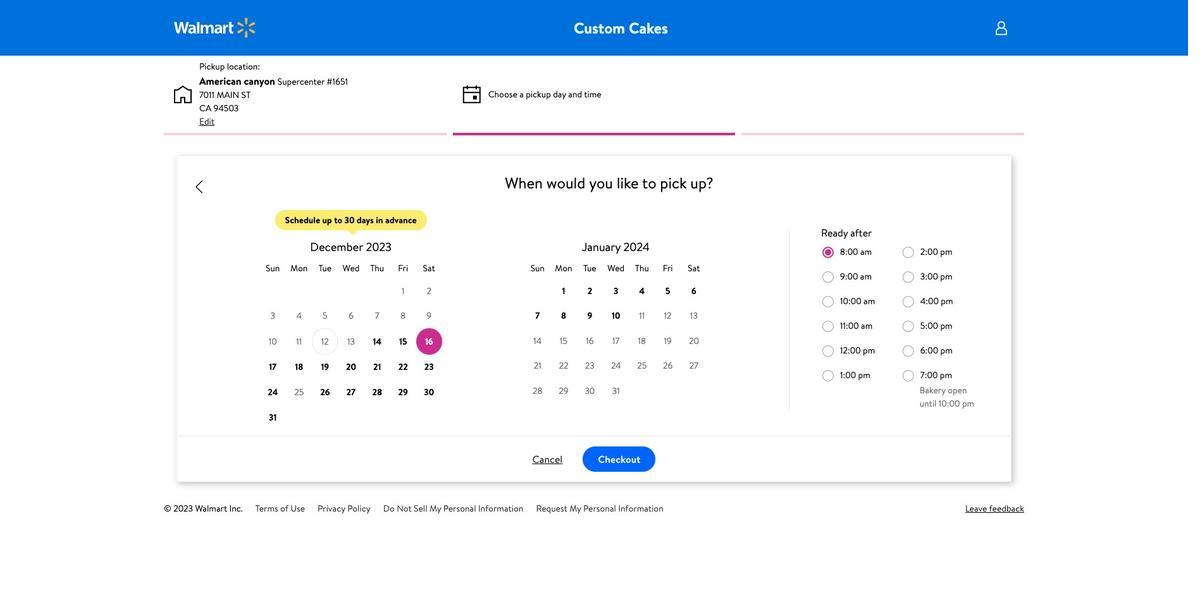 Task type: vqa. For each thing, say whether or not it's contained in the screenshot.
12
yes



Task type: locate. For each thing, give the bounding box(es) containing it.
tue dec 05 2023 cell
[[323, 310, 328, 322]]

my right sell
[[430, 503, 441, 515]]

1 up mon jan 08 2024 cell
[[562, 285, 565, 297]]

to inside december 2023 'heading'
[[334, 214, 343, 227]]

1 vertical spatial 10:00
[[939, 397, 960, 410]]

0 horizontal spatial 14
[[373, 335, 382, 348]]

wed for 11
[[608, 262, 625, 275]]

22 inside fri dec 22 2023 cell
[[399, 361, 408, 374]]

thu dec 21 2023 cell
[[364, 355, 390, 380]]

13 for wed dec 13 2023 "cell"
[[347, 335, 355, 348]]

5 for the fri jan 05 2024 cell
[[666, 285, 670, 297]]

row group for january 2024 grid
[[525, 278, 707, 404]]

my right request
[[570, 503, 581, 515]]

1 thu from the left
[[370, 262, 384, 275]]

21 for sun jan 21 2024 cell
[[534, 360, 542, 372]]

21 inside cell
[[373, 361, 381, 374]]

30 down sat dec 23 2023 cell
[[424, 386, 434, 399]]

1 mon from the left
[[291, 262, 308, 275]]

25 for mon dec 25 2023 cell
[[294, 386, 304, 399]]

29 for fri dec 29 2023 cell
[[398, 386, 408, 399]]

0 horizontal spatial 10:00
[[840, 295, 862, 308]]

tue jan 09 2024 cell
[[577, 303, 603, 328]]

0 horizontal spatial 16
[[425, 335, 433, 348]]

1 vertical spatial 12
[[321, 335, 329, 348]]

18 inside january 2024 grid
[[638, 335, 646, 347]]

19
[[664, 335, 672, 347], [321, 361, 329, 374]]

fri jan 26 2024 cell
[[663, 360, 673, 372]]

radio image left 10:00 am
[[821, 295, 835, 309]]

sat up sat jan 06 2024 cell
[[688, 262, 700, 275]]

0 vertical spatial 19
[[664, 335, 672, 347]]

16 inside january 2024 grid
[[586, 335, 594, 347]]

to right "up"
[[334, 214, 343, 227]]

15 up mon jan 22 2024 cell
[[560, 335, 568, 347]]

0 horizontal spatial 3
[[271, 310, 275, 322]]

sun dec 17 2023 cell
[[260, 355, 286, 380]]

thu down 2024
[[635, 262, 649, 275]]

11 up thu jan 18 2024 cell
[[639, 310, 645, 322]]

thu jan 04 2024 cell
[[629, 278, 655, 303]]

17
[[613, 335, 620, 347], [269, 361, 277, 374]]

22 inside january 2024 grid
[[559, 360, 569, 372]]

1
[[402, 285, 405, 297], [562, 285, 565, 297]]

fri inside january 2024 grid
[[663, 262, 673, 275]]

9 inside december 2023 grid
[[427, 310, 432, 322]]

14 down sun jan 07 2024 cell
[[534, 335, 542, 347]]

sun
[[266, 262, 280, 275], [531, 262, 545, 275]]

10:00 up the 11:00
[[840, 295, 862, 308]]

0 horizontal spatial 29
[[398, 386, 408, 399]]

10:00 down the open
[[939, 397, 960, 410]]

back to select location image
[[192, 179, 208, 195]]

30 left 'days'
[[345, 214, 355, 227]]

sun jan 21 2024 cell
[[534, 360, 542, 372]]

0 horizontal spatial row group
[[260, 278, 442, 430]]

23 up sat dec 30 2023 cell
[[425, 361, 434, 374]]

days
[[357, 214, 374, 227]]

1 horizontal spatial tue
[[583, 262, 597, 275]]

radio image left 1:00 at the bottom right of page
[[821, 369, 835, 383]]

pm for 6:00 pm
[[941, 344, 953, 357]]

pm for 3:00 pm
[[941, 270, 953, 283]]

fri inside december 2023 grid
[[398, 262, 408, 275]]

personal
[[443, 503, 476, 515], [584, 503, 616, 515]]

2 7 from the left
[[536, 310, 540, 322]]

94503
[[214, 102, 239, 115]]

11 up mon dec 18 2023 "cell"
[[296, 335, 302, 348]]

radio image
[[902, 246, 916, 259], [821, 270, 835, 284], [902, 295, 916, 309], [821, 320, 835, 334], [821, 344, 835, 358]]

2 horizontal spatial 30
[[585, 385, 595, 397]]

22 up fri dec 29 2023 cell
[[399, 361, 408, 374]]

0 horizontal spatial 2023
[[174, 503, 193, 515]]

10 for wed jan 10 2024 cell
[[612, 310, 620, 322]]

17 up wed jan 24 2024 cell
[[613, 335, 620, 347]]

31 inside january 2024 grid
[[612, 385, 620, 397]]

24 for wed jan 24 2024 cell
[[611, 360, 621, 372]]

radio image left '12:00'
[[821, 344, 835, 358]]

24 inside grid
[[611, 360, 621, 372]]

mon inside january 2024 grid
[[555, 262, 572, 275]]

radio image for 4:00 pm
[[902, 295, 916, 309]]

1 horizontal spatial 17
[[613, 335, 620, 347]]

0 horizontal spatial 21
[[373, 361, 381, 374]]

1 my from the left
[[430, 503, 441, 515]]

row containing 3
[[260, 303, 442, 328]]

wed inside january 2024 grid
[[608, 262, 625, 275]]

pm
[[941, 246, 953, 258], [941, 270, 953, 283], [941, 295, 953, 308], [941, 320, 953, 332], [863, 344, 875, 357], [941, 344, 953, 357], [859, 369, 871, 382], [940, 369, 952, 382], [962, 397, 975, 410]]

1 1 from the left
[[402, 285, 405, 297]]

11
[[639, 310, 645, 322], [296, 335, 302, 348]]

sat
[[423, 262, 435, 275], [688, 262, 700, 275]]

13 up wed dec 20 2023 cell
[[347, 335, 355, 348]]

radio image left the 11:00
[[821, 320, 835, 334]]

5 up fri jan 12 2024 cell at the bottom of page
[[666, 285, 670, 297]]

1 horizontal spatial my
[[570, 503, 581, 515]]

17 inside january 2024 grid
[[613, 335, 620, 347]]

8:00
[[840, 246, 859, 258]]

sun up sun dec 03 2023 cell
[[266, 262, 280, 275]]

thu dec 14 2023 cell
[[364, 328, 390, 355]]

15 for mon jan 15 2024 cell at the bottom left of the page
[[560, 335, 568, 347]]

mon dec 11 2023 cell
[[296, 335, 302, 348]]

radio image left 6:00 in the bottom of the page
[[902, 344, 916, 358]]

1 horizontal spatial 25
[[637, 360, 647, 372]]

pm down the open
[[962, 397, 975, 410]]

7 for the thu dec 07 2023 cell
[[375, 310, 380, 322]]

31 down wed jan 24 2024 cell
[[612, 385, 620, 397]]

9 inside cell
[[588, 310, 593, 322]]

am for 11:00 am
[[861, 320, 873, 332]]

pm for 2:00 pm
[[941, 246, 953, 258]]

8:00 am
[[840, 246, 872, 258]]

pm for 12:00 pm
[[863, 344, 875, 357]]

25
[[637, 360, 647, 372], [294, 386, 304, 399]]

radio image left 2:00
[[902, 246, 916, 259]]

1 vertical spatial 2023
[[174, 503, 193, 515]]

a
[[520, 88, 524, 100]]

am right the 11:00
[[861, 320, 873, 332]]

fri for 8
[[398, 262, 408, 275]]

1 horizontal spatial 15
[[560, 335, 568, 347]]

0 horizontal spatial 23
[[425, 361, 434, 374]]

23 inside january 2024 grid
[[585, 360, 595, 372]]

2
[[427, 285, 432, 297], [588, 285, 592, 297]]

14 for thu dec 14 2023 cell
[[373, 335, 382, 348]]

16 inside cell
[[425, 335, 433, 348]]

3
[[614, 285, 619, 297], [271, 310, 275, 322]]

fri up fri dec 01 2023 cell
[[398, 262, 408, 275]]

1 horizontal spatial 18
[[638, 335, 646, 347]]

0 horizontal spatial 15
[[399, 335, 407, 348]]

0 vertical spatial 10
[[612, 310, 620, 322]]

2 sat from the left
[[688, 262, 700, 275]]

mon up mon dec 04 2023 cell
[[291, 262, 308, 275]]

row containing 21
[[525, 354, 707, 379]]

edit
[[199, 115, 215, 128]]

2 wed from the left
[[608, 262, 625, 275]]

21 down sun jan 14 2024 cell
[[534, 360, 542, 372]]

0 horizontal spatial 8
[[401, 310, 406, 322]]

tue up tue jan 02 2024 cell
[[583, 262, 597, 275]]

pm right '12:00'
[[863, 344, 875, 357]]

2 sun from the left
[[531, 262, 545, 275]]

16 for sat dec 16 2023 cell
[[425, 335, 433, 348]]

wed down "january 2024"
[[608, 262, 625, 275]]

wed down december 2023
[[343, 262, 360, 275]]

am for 10:00 am
[[864, 295, 875, 308]]

1 vertical spatial 10
[[269, 335, 277, 348]]

row
[[260, 259, 442, 278], [525, 259, 707, 278], [260, 278, 442, 303], [525, 278, 707, 303], [260, 303, 442, 328], [525, 303, 707, 328], [260, 328, 442, 355], [525, 328, 707, 354], [525, 354, 707, 379], [260, 355, 442, 380], [525, 379, 707, 404], [260, 380, 442, 405]]

would
[[547, 172, 586, 194]]

december 2023
[[310, 239, 392, 255]]

thu inside december 2023 grid
[[370, 262, 384, 275]]

1 horizontal spatial to
[[642, 172, 657, 194]]

0 vertical spatial 12
[[664, 310, 672, 322]]

1 vertical spatial 5
[[323, 310, 328, 322]]

december 2023 heading
[[260, 210, 442, 255]]

10
[[612, 310, 620, 322], [269, 335, 277, 348]]

30 inside january 2024 grid
[[585, 385, 595, 397]]

1 horizontal spatial 13
[[690, 310, 698, 322]]

3 for wed jan 03 2024 cell
[[614, 285, 619, 297]]

6 for wed dec 06 2023 cell
[[349, 310, 354, 322]]

19 for tue dec 19 2023 cell
[[321, 361, 329, 374]]

radio image for 2:00 pm
[[902, 246, 916, 259]]

4 for the thu jan 04 2024 cell
[[639, 285, 645, 297]]

sun inside december 2023 grid
[[266, 262, 280, 275]]

sat jan 06 2024 cell
[[681, 278, 707, 303]]

1 horizontal spatial thu
[[635, 262, 649, 275]]

21 inside january 2024 grid
[[534, 360, 542, 372]]

pm for 1:00 pm
[[859, 369, 871, 382]]

0 vertical spatial 6
[[692, 285, 697, 297]]

15 inside january 2024 grid
[[560, 335, 568, 347]]

1 7 from the left
[[375, 310, 380, 322]]

tue jan 30 2024 cell
[[585, 385, 595, 397]]

30 inside december 2023 'heading'
[[345, 214, 355, 227]]

request my personal information link
[[536, 503, 664, 515]]

1 horizontal spatial 24
[[611, 360, 621, 372]]

1 horizontal spatial 22
[[559, 360, 569, 372]]

7 inside sun jan 07 2024 cell
[[536, 310, 540, 322]]

2 inside december 2023 grid
[[427, 285, 432, 297]]

2023 for ©
[[174, 503, 193, 515]]

16
[[586, 335, 594, 347], [425, 335, 433, 348]]

2 8 from the left
[[561, 310, 566, 322]]

11 for the mon dec 11 2023 cell on the bottom
[[296, 335, 302, 348]]

23 down tue jan 16 2024 cell
[[585, 360, 595, 372]]

sun for 10
[[266, 262, 280, 275]]

8 for fri dec 08 2023 cell
[[401, 310, 406, 322]]

8 for mon jan 08 2024 cell
[[561, 310, 566, 322]]

21 for thu dec 21 2023 cell
[[373, 361, 381, 374]]

1 horizontal spatial 29
[[559, 385, 569, 397]]

mon dec 18 2023 cell
[[286, 355, 312, 380]]

1 horizontal spatial 1
[[562, 285, 565, 297]]

11:00 am
[[840, 320, 873, 332]]

radio image for 7:00 pm
[[902, 369, 916, 383]]

radio image for 11:00 am
[[821, 320, 835, 334]]

1 vertical spatial 19
[[321, 361, 329, 374]]

10 inside december 2023 grid
[[269, 335, 277, 348]]

12 inside january 2024 grid
[[664, 310, 672, 322]]

13 inside january 2024 grid
[[690, 310, 698, 322]]

28 down thu dec 21 2023 cell
[[372, 386, 382, 399]]

0 horizontal spatial 9
[[427, 310, 432, 322]]

30 for sat dec 30 2023 cell
[[424, 386, 434, 399]]

15 inside cell
[[399, 335, 407, 348]]

1 horizontal spatial 10
[[612, 310, 620, 322]]

day
[[553, 88, 566, 100]]

1 vertical spatial 26
[[320, 386, 330, 399]]

27 inside january 2024 grid
[[690, 360, 699, 372]]

10:00
[[840, 295, 862, 308], [939, 397, 960, 410]]

25 down thu jan 18 2024 cell
[[637, 360, 647, 372]]

12
[[664, 310, 672, 322], [321, 335, 329, 348]]

2 2 from the left
[[588, 285, 592, 297]]

pm right "5:00"
[[941, 320, 953, 332]]

1 vertical spatial 6
[[349, 310, 354, 322]]

0 horizontal spatial 11
[[296, 335, 302, 348]]

0 horizontal spatial sat
[[423, 262, 435, 275]]

0 horizontal spatial 28
[[372, 386, 382, 399]]

1 inside cell
[[562, 285, 565, 297]]

up?
[[691, 172, 714, 194]]

10:00 am
[[840, 295, 875, 308]]

0 horizontal spatial 19
[[321, 361, 329, 374]]

fri dec 29 2023 cell
[[390, 380, 416, 405]]

advance
[[385, 214, 417, 227]]

1 horizontal spatial 20
[[689, 335, 699, 347]]

0 vertical spatial 10:00
[[840, 295, 862, 308]]

0 horizontal spatial tue
[[319, 262, 332, 275]]

1 horizontal spatial 2
[[588, 285, 592, 297]]

19 up the fri jan 26 2024 'cell'
[[664, 335, 672, 347]]

fri
[[398, 262, 408, 275], [663, 262, 673, 275]]

1 row group from the left
[[260, 278, 442, 430]]

0 horizontal spatial 25
[[294, 386, 304, 399]]

18 up mon dec 25 2023 cell
[[295, 361, 303, 374]]

10 down sun dec 03 2023 cell
[[269, 335, 277, 348]]

tue dec 12 2023 cell
[[312, 328, 338, 355]]

1 horizontal spatial 12
[[664, 310, 672, 322]]

1 inside december 2023 grid
[[402, 285, 405, 297]]

1 horizontal spatial 23
[[585, 360, 595, 372]]

pm right 4:00
[[941, 295, 953, 308]]

18 up the thu jan 25 2024 cell
[[638, 335, 646, 347]]

radio image left 7:00
[[902, 369, 916, 383]]

wed dec 27 2023 cell
[[338, 380, 364, 405]]

1 personal from the left
[[443, 503, 476, 515]]

radio image left "5:00"
[[902, 320, 916, 334]]

2 row group from the left
[[525, 278, 707, 404]]

tue down december
[[319, 262, 332, 275]]

row containing 24
[[260, 380, 442, 405]]

29 down mon jan 22 2024 cell
[[559, 385, 569, 397]]

1 vertical spatial 11
[[296, 335, 302, 348]]

1 horizontal spatial 5
[[666, 285, 670, 297]]

26 down tue dec 19 2023 cell
[[320, 386, 330, 399]]

28 inside cell
[[372, 386, 382, 399]]

1 horizontal spatial 26
[[663, 360, 673, 372]]

2 mon from the left
[[555, 262, 572, 275]]

1 horizontal spatial information
[[618, 503, 664, 515]]

31 down sun dec 24 2023 cell
[[269, 411, 277, 424]]

leave
[[966, 503, 988, 515]]

26
[[663, 360, 673, 372], [320, 386, 330, 399]]

1 horizontal spatial 6
[[692, 285, 697, 297]]

1 horizontal spatial sun
[[531, 262, 545, 275]]

0 horizontal spatial 7
[[375, 310, 380, 322]]

25 for the thu jan 25 2024 cell
[[637, 360, 647, 372]]

leave feedback button
[[966, 503, 1025, 516]]

1 vertical spatial 25
[[294, 386, 304, 399]]

january 2024 grid
[[525, 210, 707, 430]]

28 for thu dec 28 2023 cell on the bottom left of page
[[372, 386, 382, 399]]

31 inside cell
[[269, 411, 277, 424]]

mon jan 22 2024 cell
[[559, 360, 569, 372]]

mon up the 'mon jan 01 2024' cell
[[555, 262, 572, 275]]

11 inside december 2023 grid
[[296, 335, 302, 348]]

5 inside cell
[[666, 285, 670, 297]]

14 inside cell
[[373, 335, 382, 348]]

radio image for 3:00 pm
[[902, 270, 916, 284]]

0 horizontal spatial 17
[[269, 361, 277, 374]]

pm for 10:00 pm
[[962, 397, 975, 410]]

2 thu from the left
[[635, 262, 649, 275]]

22
[[559, 360, 569, 372], [399, 361, 408, 374]]

thu dec 28 2023 cell
[[364, 380, 390, 405]]

row group
[[260, 278, 442, 430], [525, 278, 707, 404]]

3:00 pm
[[921, 270, 953, 283]]

1 horizontal spatial 28
[[533, 385, 543, 397]]

2 up tue jan 09 2024 cell
[[588, 285, 592, 297]]

1 horizontal spatial 2023
[[366, 239, 392, 255]]

fri dec 08 2023 cell
[[401, 310, 406, 322]]

11:00
[[840, 320, 859, 332]]

am for 9:00 am
[[861, 270, 872, 283]]

1 8 from the left
[[401, 310, 406, 322]]

radio image for 6:00 pm
[[902, 344, 916, 358]]

2 1 from the left
[[562, 285, 565, 297]]

use
[[291, 503, 305, 515]]

back to walmart.com image
[[174, 18, 256, 38]]

12 down the tue dec 05 2023 'cell'
[[321, 335, 329, 348]]

0 vertical spatial 4
[[639, 285, 645, 297]]

fri jan 19 2024 cell
[[664, 335, 672, 347]]

1 horizontal spatial 16
[[586, 335, 594, 347]]

1 horizontal spatial 4
[[639, 285, 645, 297]]

23
[[585, 360, 595, 372], [425, 361, 434, 374]]

wed dec 06 2023 cell
[[349, 310, 354, 322]]

6 inside row
[[349, 310, 354, 322]]

20 inside cell
[[346, 361, 356, 374]]

wed jan 31 2024 cell
[[612, 385, 620, 397]]

sat up 'sat dec 02 2023' cell
[[423, 262, 435, 275]]

19 inside january 2024 grid
[[664, 335, 672, 347]]

28 down sun jan 21 2024 cell
[[533, 385, 543, 397]]

information down checkout
[[618, 503, 664, 515]]

information
[[478, 503, 524, 515], [618, 503, 664, 515]]

14 inside january 2024 grid
[[534, 335, 542, 347]]

1 horizontal spatial 11
[[639, 310, 645, 322]]

mon inside december 2023 grid
[[291, 262, 308, 275]]

1 sun from the left
[[266, 262, 280, 275]]

1 vertical spatial 4
[[296, 310, 302, 322]]

fri for 12
[[663, 262, 673, 275]]

10 up wed jan 17 2024 cell
[[612, 310, 620, 322]]

time
[[584, 88, 602, 100]]

2 9 from the left
[[588, 310, 593, 322]]

wed jan 17 2024 cell
[[613, 335, 620, 347]]

information left request
[[478, 503, 524, 515]]

leave feedback
[[966, 503, 1025, 515]]

28 inside january 2024 grid
[[533, 385, 543, 397]]

0 vertical spatial 18
[[638, 335, 646, 347]]

wed dec 13 2023 cell
[[347, 335, 355, 348]]

26 down fri jan 19 2024 cell in the bottom of the page
[[663, 360, 673, 372]]

7 up sun jan 14 2024 cell
[[536, 310, 540, 322]]

1 horizontal spatial wed
[[608, 262, 625, 275]]

10 for sun dec 10 2023 cell
[[269, 335, 277, 348]]

0 horizontal spatial information
[[478, 503, 524, 515]]

2023 for december
[[366, 239, 392, 255]]

0 horizontal spatial 12
[[321, 335, 329, 348]]

8 down fri dec 01 2023 cell
[[401, 310, 406, 322]]

2 tue from the left
[[583, 262, 597, 275]]

radio image left 9:00
[[821, 270, 835, 284]]

option group containing 8:00 am
[[821, 246, 980, 416]]

23 inside sat dec 23 2023 cell
[[425, 361, 434, 374]]

18
[[638, 335, 646, 347], [295, 361, 303, 374]]

3 up sun dec 10 2023 cell
[[271, 310, 275, 322]]

0 vertical spatial 17
[[613, 335, 620, 347]]

29 inside cell
[[398, 386, 408, 399]]

1 horizontal spatial row group
[[525, 278, 707, 404]]

1 up fri dec 08 2023 cell
[[402, 285, 405, 297]]

0 horizontal spatial 2
[[427, 285, 432, 297]]

row containing 14
[[525, 328, 707, 354]]

0 vertical spatial 3
[[614, 285, 619, 297]]

10 inside cell
[[612, 310, 620, 322]]

bakery open until
[[920, 384, 967, 410]]

6
[[692, 285, 697, 297], [349, 310, 354, 322]]

sat inside december 2023 grid
[[423, 262, 435, 275]]

radio image
[[902, 270, 916, 284], [821, 295, 835, 309], [902, 320, 916, 334], [902, 344, 916, 358], [821, 369, 835, 383], [902, 369, 916, 383]]

14 down the thu dec 07 2023 cell
[[373, 335, 382, 348]]

12 down the fri jan 05 2024 cell
[[664, 310, 672, 322]]

4 up the mon dec 11 2023 cell on the bottom
[[296, 310, 302, 322]]

pm right 2:00
[[941, 246, 953, 258]]

2 fri from the left
[[663, 262, 673, 275]]

0 horizontal spatial 26
[[320, 386, 330, 399]]

sun up sun jan 07 2024 cell
[[531, 262, 545, 275]]

thu inside january 2024 grid
[[635, 262, 649, 275]]

7 inside december 2023 grid
[[375, 310, 380, 322]]

0 horizontal spatial fri
[[398, 262, 408, 275]]

0 horizontal spatial 10
[[269, 335, 277, 348]]

to
[[642, 172, 657, 194], [334, 214, 343, 227]]

2:00 pm
[[921, 246, 953, 258]]

25 inside december 2023 grid
[[294, 386, 304, 399]]

0 horizontal spatial wed
[[343, 262, 360, 275]]

sat inside january 2024 grid
[[688, 262, 700, 275]]

1 wed from the left
[[343, 262, 360, 275]]

20
[[689, 335, 699, 347], [346, 361, 356, 374]]

0 horizontal spatial 27
[[347, 386, 356, 399]]

1 9 from the left
[[427, 310, 432, 322]]

2 for 'sat dec 02 2023' cell
[[427, 285, 432, 297]]

radio image left 3:00
[[902, 270, 916, 284]]

27 inside cell
[[347, 386, 356, 399]]

2 my from the left
[[570, 503, 581, 515]]

11 inside january 2024 grid
[[639, 310, 645, 322]]

3 inside row
[[271, 310, 275, 322]]

17 inside sun dec 17 2023 cell
[[269, 361, 277, 374]]

30 down tue jan 23 2024 cell
[[585, 385, 595, 397]]

30 inside sat dec 30 2023 cell
[[424, 386, 434, 399]]

december 2023 grid
[[260, 210, 442, 430]]

9
[[427, 310, 432, 322], [588, 310, 593, 322]]

radio image left 4:00
[[902, 295, 916, 309]]

0 horizontal spatial 13
[[347, 335, 355, 348]]

5 inside row
[[323, 310, 328, 322]]

do not sell my personal information
[[383, 503, 524, 515]]

pickup location: american canyon supercenter # 1651 7011 main st ca 94503 edit
[[199, 60, 348, 128]]

8 inside cell
[[561, 310, 566, 322]]

mon
[[291, 262, 308, 275], [555, 262, 572, 275]]

1 2 from the left
[[427, 285, 432, 297]]

1 horizontal spatial 14
[[534, 335, 542, 347]]

16 down tue jan 09 2024 cell
[[586, 335, 594, 347]]

thu jan 25 2024 cell
[[637, 360, 647, 372]]

checkout
[[598, 452, 641, 466]]

pm right 3:00
[[941, 270, 953, 283]]

1 horizontal spatial 21
[[534, 360, 542, 372]]

7 up thu dec 14 2023 cell
[[375, 310, 380, 322]]

pm right 6:00 in the bottom of the page
[[941, 344, 953, 357]]

0 horizontal spatial my
[[430, 503, 441, 515]]

6 inside cell
[[692, 285, 697, 297]]

13 inside december 2023 grid
[[347, 335, 355, 348]]

0 horizontal spatial 24
[[268, 386, 278, 399]]

0 vertical spatial 20
[[689, 335, 699, 347]]

15
[[560, 335, 568, 347], [399, 335, 407, 348]]

option group
[[821, 246, 980, 416]]

17 up sun dec 24 2023 cell
[[269, 361, 277, 374]]

sun inside january 2024 grid
[[531, 262, 545, 275]]

24 down sun dec 17 2023 cell in the left bottom of the page
[[268, 386, 278, 399]]

tue inside december 2023 grid
[[319, 262, 332, 275]]

22 down mon jan 15 2024 cell at the bottom left of the page
[[559, 360, 569, 372]]

28
[[533, 385, 543, 397], [372, 386, 382, 399]]

19 inside tue dec 19 2023 cell
[[321, 361, 329, 374]]

26 inside january 2024 grid
[[663, 360, 673, 372]]

0 vertical spatial 31
[[612, 385, 620, 397]]

7 for sun jan 07 2024 cell
[[536, 310, 540, 322]]

wed
[[343, 262, 360, 275], [608, 262, 625, 275]]

tue inside january 2024 grid
[[583, 262, 597, 275]]

18 inside mon dec 18 2023 "cell"
[[295, 361, 303, 374]]

3 up wed jan 10 2024 cell
[[614, 285, 619, 297]]

#
[[327, 75, 333, 88]]

27 down 'sat jan 20 2024' cell
[[690, 360, 699, 372]]

4 inside cell
[[639, 285, 645, 297]]

am right 9:00
[[861, 270, 872, 283]]

0 vertical spatial 24
[[611, 360, 621, 372]]

1 sat from the left
[[423, 262, 435, 275]]

8 inside december 2023 grid
[[401, 310, 406, 322]]

1 vertical spatial 17
[[269, 361, 277, 374]]

1 horizontal spatial 31
[[612, 385, 620, 397]]

0 horizontal spatial 6
[[349, 310, 354, 322]]

thu
[[370, 262, 384, 275], [635, 262, 649, 275]]

1 vertical spatial 3
[[271, 310, 275, 322]]

29 for mon jan 29 2024 cell on the bottom of page
[[559, 385, 569, 397]]

10:00 pm
[[939, 397, 975, 410]]

13 up 'sat jan 20 2024' cell
[[690, 310, 698, 322]]

4 inside row
[[296, 310, 302, 322]]

9 down 'sat dec 02 2023' cell
[[427, 310, 432, 322]]

1 vertical spatial 13
[[347, 335, 355, 348]]

privacy policy
[[318, 503, 371, 515]]

tue for 7
[[319, 262, 332, 275]]

sun jan 14 2024 cell
[[534, 335, 542, 347]]

fri dec 15 2023 cell
[[390, 328, 416, 355]]

1 horizontal spatial 10:00
[[939, 397, 960, 410]]

1 vertical spatial 27
[[347, 386, 356, 399]]

9 down tue jan 02 2024 cell
[[588, 310, 593, 322]]

1 tue from the left
[[319, 262, 332, 275]]

1 horizontal spatial 3
[[614, 285, 619, 297]]

16 down sat dec 09 2023 cell
[[425, 335, 433, 348]]

2023 down "in" at the left
[[366, 239, 392, 255]]

2023 inside 'heading'
[[366, 239, 392, 255]]

am up 11:00 am
[[864, 295, 875, 308]]

1 fri from the left
[[398, 262, 408, 275]]

26 inside cell
[[320, 386, 330, 399]]

29
[[559, 385, 569, 397], [398, 386, 408, 399]]

open
[[948, 384, 967, 397]]

my
[[430, 503, 441, 515], [570, 503, 581, 515]]

12 inside cell
[[321, 335, 329, 348]]

fri up the fri jan 05 2024 cell
[[663, 262, 673, 275]]

3 inside cell
[[614, 285, 619, 297]]

0 horizontal spatial 20
[[346, 361, 356, 374]]

1 horizontal spatial personal
[[584, 503, 616, 515]]

20 for wed dec 20 2023 cell
[[346, 361, 356, 374]]

to right like
[[642, 172, 657, 194]]

sat jan 20 2024 cell
[[689, 335, 699, 347]]

in
[[376, 214, 383, 227]]

tue dec 19 2023 cell
[[312, 355, 338, 380]]

4 up thu jan 11 2024 cell
[[639, 285, 645, 297]]

24 inside cell
[[268, 386, 278, 399]]

2 inside tue jan 02 2024 cell
[[588, 285, 592, 297]]

am right 8:00
[[861, 246, 872, 258]]

tue jan 23 2024 cell
[[585, 360, 595, 372]]

7:00
[[921, 369, 938, 382]]

8
[[401, 310, 406, 322], [561, 310, 566, 322]]

0 vertical spatial 25
[[637, 360, 647, 372]]

wed inside december 2023 grid
[[343, 262, 360, 275]]

25 inside january 2024 grid
[[637, 360, 647, 372]]

20 up wed dec 27 2023 cell
[[346, 361, 356, 374]]

9:00
[[840, 270, 858, 283]]

0 horizontal spatial to
[[334, 214, 343, 227]]

29 inside january 2024 grid
[[559, 385, 569, 397]]

30 for tue jan 30 2024 cell
[[585, 385, 595, 397]]

27 down wed dec 20 2023 cell
[[347, 386, 356, 399]]

14 for sun jan 14 2024 cell
[[534, 335, 542, 347]]

6 up wed dec 13 2023 "cell"
[[349, 310, 354, 322]]

5 up the tue dec 12 2023 cell
[[323, 310, 328, 322]]

19 up the tue dec 26 2023 cell
[[321, 361, 329, 374]]

personal right request
[[584, 503, 616, 515]]

and
[[568, 88, 582, 100]]

sat jan 13 2024 cell
[[690, 310, 698, 322]]

mon dec 04 2023 cell
[[296, 310, 302, 322]]

1 horizontal spatial 19
[[664, 335, 672, 347]]

6 up the sat jan 13 2024 cell
[[692, 285, 697, 297]]



Task type: describe. For each thing, give the bounding box(es) containing it.
20 for 'sat jan 20 2024' cell
[[689, 335, 699, 347]]

wed jan 10 2024 cell
[[603, 303, 629, 328]]

schedule up to 30 days in advance
[[285, 214, 417, 227]]

sun dec 10 2023 cell
[[269, 335, 277, 348]]

ca
[[199, 102, 212, 115]]

january
[[582, 239, 621, 255]]

feedback
[[990, 503, 1025, 515]]

st
[[242, 89, 251, 101]]

of
[[280, 503, 289, 515]]

4:00 pm
[[921, 295, 953, 308]]

27 for wed dec 27 2023 cell
[[347, 386, 356, 399]]

wed for 7
[[343, 262, 360, 275]]

24 for sun dec 24 2023 cell
[[268, 386, 278, 399]]

radio image for 10:00 am
[[821, 295, 835, 309]]

27 for sat jan 27 2024 cell
[[690, 360, 699, 372]]

when would you like to pick up?
[[505, 172, 714, 194]]

sun jan 28 2024 cell
[[533, 385, 543, 397]]

12 for the tue dec 12 2023 cell
[[321, 335, 329, 348]]

mon for 11
[[291, 262, 308, 275]]

when
[[505, 172, 543, 194]]

0 vertical spatial to
[[642, 172, 657, 194]]

5:00 pm
[[921, 320, 953, 332]]

28 for sun jan 28 2024 cell
[[533, 385, 543, 397]]

1:00 pm
[[840, 369, 871, 382]]

3:00
[[921, 270, 938, 283]]

pickup
[[526, 88, 551, 100]]

terms
[[255, 503, 278, 515]]

row group for december 2023 grid
[[260, 278, 442, 430]]

4 for mon dec 04 2023 cell
[[296, 310, 302, 322]]

mon dec 25 2023 cell
[[294, 386, 304, 399]]

mon jan 29 2024 cell
[[559, 385, 569, 397]]

like
[[617, 172, 639, 194]]

edit link
[[199, 115, 215, 128]]

ready
[[821, 226, 848, 240]]

cakes
[[629, 17, 668, 39]]

fri dec 01 2023 cell
[[402, 285, 405, 297]]

your account image
[[989, 20, 1014, 36]]

row containing 10
[[260, 328, 442, 355]]

main
[[217, 89, 239, 101]]

wed dec 20 2023 cell
[[338, 355, 364, 380]]

schedule
[[285, 214, 320, 227]]

after
[[851, 226, 872, 240]]

2024
[[624, 239, 650, 255]]

radio image for 12:00 pm
[[821, 344, 835, 358]]

checkout button
[[583, 447, 656, 472]]

sell
[[414, 503, 428, 515]]

sat dec 30 2023 cell
[[416, 380, 442, 405]]

11 for thu jan 11 2024 cell
[[639, 310, 645, 322]]

inc.
[[229, 503, 243, 515]]

10:00 for 10:00 pm
[[939, 397, 960, 410]]

policy
[[348, 503, 371, 515]]

12:00
[[840, 344, 861, 357]]

december
[[310, 239, 363, 255]]

privacy policy link
[[318, 503, 371, 515]]

sat jan 27 2024 cell
[[690, 360, 699, 372]]

2 personal from the left
[[584, 503, 616, 515]]

cancel
[[533, 452, 563, 466]]

choose
[[488, 88, 518, 100]]

1:00
[[840, 369, 856, 382]]

sat dec 23 2023 cell
[[416, 355, 442, 380]]

thu jan 11 2024 cell
[[639, 310, 645, 322]]

9 for sat dec 09 2023 cell
[[427, 310, 432, 322]]

thu dec 07 2023 cell
[[375, 310, 380, 322]]

request
[[536, 503, 568, 515]]

7:00 pm
[[921, 369, 952, 382]]

ready after
[[821, 226, 872, 240]]

7011
[[199, 89, 215, 101]]

custom cakes
[[574, 17, 668, 39]]

mon jan 15 2024 cell
[[560, 335, 568, 347]]

not
[[397, 503, 412, 515]]

you
[[589, 172, 613, 194]]

mon jan 08 2024 cell
[[551, 303, 577, 328]]

row containing 7
[[525, 303, 707, 328]]

wed jan 24 2024 cell
[[611, 360, 621, 372]]

sat dec 16 2023 cell
[[416, 328, 442, 355]]

thu for 11
[[635, 262, 649, 275]]

2 information from the left
[[618, 503, 664, 515]]

6:00 pm
[[921, 344, 953, 357]]

12:00 pm
[[840, 344, 875, 357]]

31 for wed jan 31 2024 cell
[[612, 385, 620, 397]]

radio image for 5:00 pm
[[902, 320, 916, 334]]

choose a pickup day and time
[[488, 88, 602, 100]]

2 for tue jan 02 2024 cell
[[588, 285, 592, 297]]

fri dec 22 2023 cell
[[390, 355, 416, 380]]

pm for 5:00 pm
[[941, 320, 953, 332]]

canyon
[[244, 74, 275, 88]]

tue jan 02 2024 cell
[[577, 278, 603, 303]]

fri jan 12 2024 cell
[[664, 310, 672, 322]]

sun dec 31 2023 cell
[[260, 405, 286, 430]]

22 for fri dec 22 2023 cell
[[399, 361, 408, 374]]

17 for sun dec 17 2023 cell in the left bottom of the page
[[269, 361, 277, 374]]

9 for tue jan 09 2024 cell
[[588, 310, 593, 322]]

9:00 am
[[840, 270, 872, 283]]

6 for sat jan 06 2024 cell
[[692, 285, 697, 297]]

17 for wed jan 17 2024 cell
[[613, 335, 620, 347]]

18 for thu jan 18 2024 cell
[[638, 335, 646, 347]]

mon jan 01 2024 cell
[[551, 278, 577, 303]]

bakery
[[920, 384, 946, 397]]

january 2024
[[582, 239, 650, 255]]

26 for the tue dec 26 2023 cell
[[320, 386, 330, 399]]

3 for sun dec 03 2023 cell
[[271, 310, 275, 322]]

19 for fri jan 19 2024 cell in the bottom of the page
[[664, 335, 672, 347]]

thu jan 18 2024 cell
[[638, 335, 646, 347]]

23 for tue jan 23 2024 cell
[[585, 360, 595, 372]]

terms of use
[[255, 503, 305, 515]]

26 for the fri jan 26 2024 'cell'
[[663, 360, 673, 372]]

mon for 15
[[555, 262, 572, 275]]

tue jan 16 2024 cell
[[586, 335, 594, 347]]

radio image for 9:00 am
[[821, 270, 835, 284]]

sun for 14
[[531, 262, 545, 275]]

1 for fri dec 01 2023 cell
[[402, 285, 405, 297]]

pick
[[660, 172, 687, 194]]

pm for 7:00 pm
[[940, 369, 952, 382]]

fri jan 05 2024 cell
[[655, 278, 681, 303]]

sun jan 07 2024 cell
[[525, 303, 551, 328]]

location:
[[227, 60, 260, 73]]

4:00
[[921, 295, 939, 308]]

do not sell my personal information link
[[383, 503, 524, 515]]

american
[[199, 74, 242, 88]]

walmart
[[195, 503, 227, 515]]

sat dec 02 2023 cell
[[427, 285, 432, 297]]

1 information from the left
[[478, 503, 524, 515]]

2:00
[[921, 246, 938, 258]]

23 for sat dec 23 2023 cell
[[425, 361, 434, 374]]

thu for 7
[[370, 262, 384, 275]]

© 2023 walmart inc.
[[164, 503, 243, 515]]

row containing 28
[[525, 379, 707, 404]]

1 for the 'mon jan 01 2024' cell
[[562, 285, 565, 297]]

until
[[920, 397, 937, 410]]

31 for sun dec 31 2023 cell
[[269, 411, 277, 424]]

custom
[[574, 17, 625, 39]]

12 for fri jan 12 2024 cell at the bottom of page
[[664, 310, 672, 322]]

sun dec 03 2023 cell
[[271, 310, 275, 322]]

22 for mon jan 22 2024 cell
[[559, 360, 569, 372]]

©
[[164, 503, 171, 515]]

1651
[[333, 75, 348, 88]]

5 for the tue dec 05 2023 'cell'
[[323, 310, 328, 322]]

tue dec 26 2023 cell
[[312, 380, 338, 405]]

6:00
[[921, 344, 939, 357]]

row containing 17
[[260, 355, 442, 380]]

request my personal information
[[536, 503, 664, 515]]

sun dec 24 2023 cell
[[260, 380, 286, 405]]

pm for 4:00 pm
[[941, 295, 953, 308]]

15 for fri dec 15 2023 cell
[[399, 335, 407, 348]]

up
[[322, 214, 332, 227]]

5:00
[[921, 320, 939, 332]]

10:00 for 10:00 am
[[840, 295, 862, 308]]

pickup
[[199, 60, 225, 73]]

do
[[383, 503, 395, 515]]

13 for the sat jan 13 2024 cell
[[690, 310, 698, 322]]

sat for 9
[[423, 262, 435, 275]]

radio image for 1:00 pm
[[821, 369, 835, 383]]

checked image
[[821, 246, 835, 259]]

cancel link
[[533, 452, 563, 467]]

am for 8:00 am
[[861, 246, 872, 258]]

sat for 13
[[688, 262, 700, 275]]

supercenter
[[278, 75, 325, 88]]

16 for tue jan 16 2024 cell
[[586, 335, 594, 347]]

sat dec 09 2023 cell
[[427, 310, 432, 322]]

tue for 11
[[583, 262, 597, 275]]

18 for mon dec 18 2023 "cell"
[[295, 361, 303, 374]]

privacy
[[318, 503, 345, 515]]

terms of use link
[[255, 503, 305, 515]]

wed jan 03 2024 cell
[[603, 278, 629, 303]]



